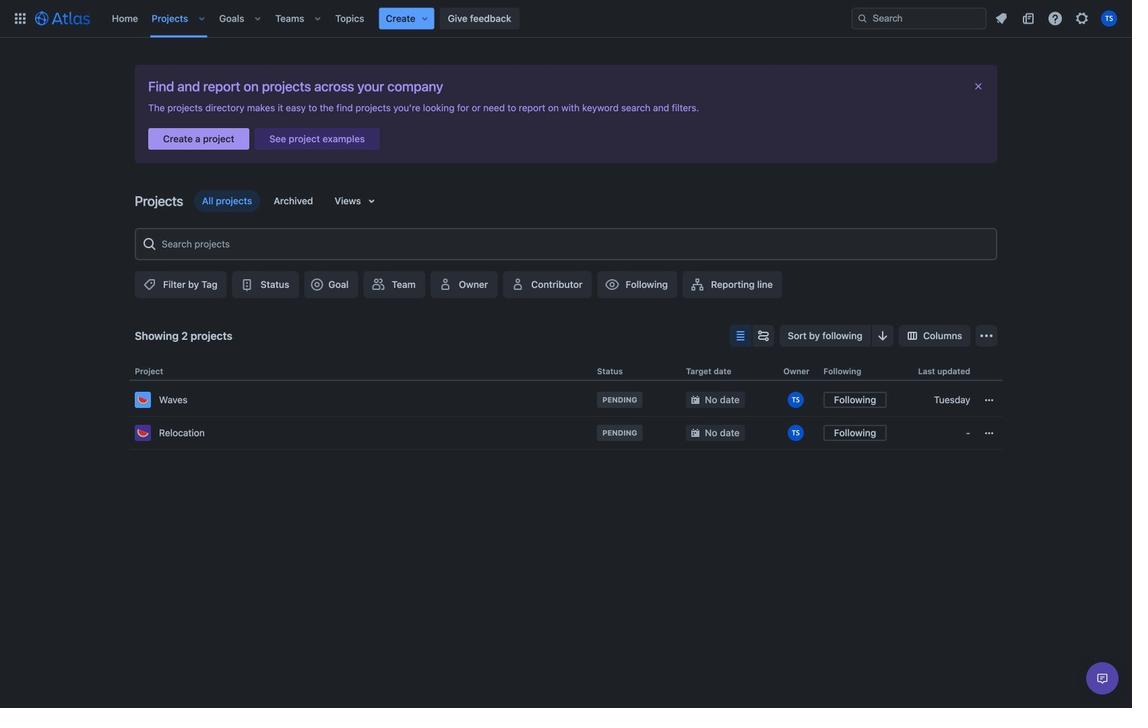 Task type: vqa. For each thing, say whether or not it's contained in the screenshot.
Help "image"
yes



Task type: describe. For each thing, give the bounding box(es) containing it.
settings image
[[1075, 10, 1091, 27]]

Search field
[[852, 8, 987, 29]]

open intercom messenger image
[[1095, 670, 1111, 686]]

switch to... image
[[12, 10, 28, 27]]

display as timeline image
[[756, 328, 772, 344]]

more options image
[[979, 328, 995, 344]]

search projects image
[[142, 236, 158, 252]]

close banner image
[[974, 81, 985, 92]]

notifications image
[[994, 10, 1010, 27]]

account image
[[1102, 10, 1118, 27]]

help image
[[1048, 10, 1064, 27]]



Task type: locate. For each thing, give the bounding box(es) containing it.
None search field
[[852, 8, 987, 29]]

top element
[[8, 0, 852, 37]]

status image
[[239, 276, 255, 293]]

reverse sort order image
[[875, 328, 891, 344]]

tag image
[[142, 276, 158, 293]]

banner
[[0, 0, 1133, 38]]

following image
[[605, 276, 621, 293]]

display as list image
[[733, 328, 749, 344]]

search image
[[858, 13, 869, 24]]

Search projects field
[[158, 232, 991, 256]]



